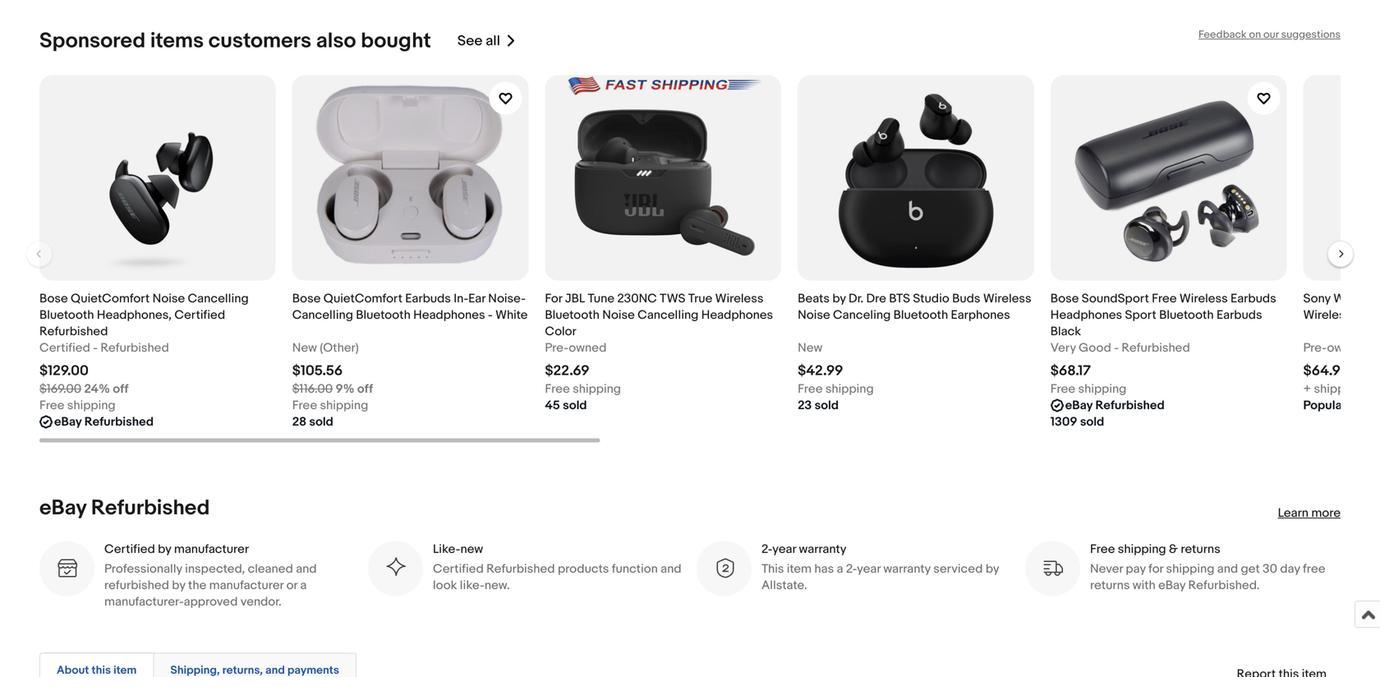 Task type: vqa. For each thing, say whether or not it's contained in the screenshot.
Buy within TEXT BOX
no



Task type: locate. For each thing, give the bounding box(es) containing it.
new
[[292, 340, 317, 355], [798, 340, 823, 355]]

noise
[[152, 291, 185, 306], [603, 308, 635, 322], [798, 308, 830, 322]]

white
[[496, 308, 528, 322]]

ebay refurbished
[[1066, 398, 1165, 413], [54, 414, 154, 429], [39, 495, 210, 521]]

2 horizontal spatial noise
[[798, 308, 830, 322]]

warranty left serviced
[[884, 562, 931, 576]]

cancelling inside for jbl tune 230nc tws true wireless bluetooth noise cancelling headphones color pre-owned $22.69 free shipping 45 sold
[[638, 308, 699, 322]]

0 horizontal spatial -
[[93, 340, 98, 355]]

free up never
[[1090, 542, 1115, 557]]

45 sold text field
[[545, 397, 587, 414]]

pre-
[[545, 340, 569, 355], [1304, 340, 1328, 355]]

quietcomfort up headphones,
[[71, 291, 150, 306]]

2 horizontal spatial headphones
[[1051, 308, 1123, 322]]

2- right has
[[846, 562, 857, 576]]

off right the 24%
[[113, 382, 129, 396]]

0 horizontal spatial bose
[[39, 291, 68, 306]]

dre
[[867, 291, 887, 306]]

year right has
[[857, 562, 881, 576]]

free shipping text field down $42.99
[[798, 381, 874, 397]]

sold right the 23
[[815, 398, 839, 413]]

- inside bose quietcomfort noise cancelling bluetooth headphones, certified refurbished certified - refurbished $129.00 $169.00 24% off free shipping
[[93, 340, 98, 355]]

1 vertical spatial ebay refurbished
[[54, 414, 154, 429]]

Popular text field
[[1304, 397, 1347, 414]]

and up or
[[296, 562, 317, 576]]

2 horizontal spatial and
[[1218, 562, 1239, 576]]

5 bluetooth from the left
[[1160, 308, 1214, 322]]

ebay refurbished up professionally
[[39, 495, 210, 521]]

allstate.
[[762, 578, 808, 593]]

$129.00
[[39, 362, 89, 379]]

earbuds inside bose quietcomfort earbuds in-ear noise- cancelling bluetooth headphones - white
[[405, 291, 451, 306]]

1309
[[1051, 414, 1078, 429]]

refurbished inside text box
[[84, 414, 154, 429]]

$64.99
[[1304, 362, 1349, 379]]

- right "good"
[[1114, 340, 1119, 355]]

sold right 28
[[309, 414, 333, 429]]

1 horizontal spatial new
[[798, 340, 823, 355]]

bluetooth
[[39, 308, 94, 322], [356, 308, 411, 322], [545, 308, 600, 322], [894, 308, 948, 322], [1160, 308, 1214, 322]]

ebay refurbished down the 24%
[[54, 414, 154, 429]]

1 horizontal spatial owned
[[1328, 340, 1365, 355]]

sold inside for jbl tune 230nc tws true wireless bluetooth noise cancelling headphones color pre-owned $22.69 free shipping 45 sold
[[563, 398, 587, 413]]

0 horizontal spatial a
[[300, 578, 307, 593]]

and inside the like-new certified refurbished products function and look like-new.
[[661, 562, 682, 576]]

headphones down in-
[[413, 308, 485, 322]]

studio
[[913, 291, 950, 306]]

bought
[[361, 28, 431, 54]]

0 horizontal spatial warranty
[[799, 542, 847, 557]]

- inside bose quietcomfort earbuds in-ear noise- cancelling bluetooth headphones - white
[[488, 308, 493, 322]]

bts
[[889, 291, 911, 306]]

inspected,
[[185, 562, 245, 576]]

1 pre- from the left
[[545, 340, 569, 355]]

sponsored items customers also bought
[[39, 28, 431, 54]]

a right has
[[837, 562, 844, 576]]

bose inside bose soundsport free wireless earbuds headphones sport bluetooth earbuds black very good - refurbished $68.17 free shipping
[[1051, 291, 1079, 306]]

free up the 23
[[798, 382, 823, 396]]

sold right 45
[[563, 398, 587, 413]]

refurbished up new.
[[487, 562, 555, 576]]

bluetooth down "jbl"
[[545, 308, 600, 322]]

0 horizontal spatial 2-
[[762, 542, 773, 557]]

noise for beats by dr. dre bts studio buds wireless noise canceling bluetooth earphones
[[798, 308, 830, 322]]

- up the 24%
[[93, 340, 98, 355]]

free shipping & returns never pay for shipping and get 30 day free returns with ebay refurbished.
[[1090, 542, 1326, 593]]

0 vertical spatial ebay refurbished
[[1066, 398, 1165, 413]]

2 horizontal spatial -
[[1114, 340, 1119, 355]]

like-new certified refurbished products function and look like-new.
[[433, 542, 682, 593]]

0 horizontal spatial headphones
[[413, 308, 485, 322]]

1 off from the left
[[113, 382, 129, 396]]

sold inside new (other) $105.56 $116.00 9% off free shipping 28 sold
[[309, 414, 333, 429]]

free down $68.17 text field
[[1051, 382, 1076, 396]]

1 and from the left
[[296, 562, 317, 576]]

refurbished inside bose soundsport free wireless earbuds headphones sport bluetooth earbuds black very good - refurbished $68.17 free shipping
[[1122, 340, 1191, 355]]

1 horizontal spatial headphones
[[702, 308, 773, 322]]

bose for $68.17
[[1051, 291, 1079, 306]]

Certified - Refurbished text field
[[39, 340, 169, 356]]

2 vertical spatial ebay refurbished
[[39, 495, 210, 521]]

with details__icon image
[[56, 557, 78, 580], [385, 557, 407, 580], [713, 557, 735, 580], [1042, 557, 1064, 580]]

quietcomfort
[[71, 291, 150, 306], [324, 291, 403, 306]]

refurbished up 1309 sold in the right bottom of the page
[[1096, 398, 1165, 413]]

bluetooth inside bose quietcomfort earbuds in-ear noise- cancelling bluetooth headphones - white
[[356, 308, 411, 322]]

suggestions
[[1282, 28, 1341, 41]]

like-
[[460, 578, 485, 593]]

3 and from the left
[[1218, 562, 1239, 576]]

1 horizontal spatial quietcomfort
[[324, 291, 403, 306]]

3 wireless from the left
[[1180, 291, 1228, 306]]

1 horizontal spatial -
[[488, 308, 493, 322]]

2 quietcomfort from the left
[[324, 291, 403, 306]]

refurbished inside text field
[[1096, 398, 1165, 413]]

a right or
[[300, 578, 307, 593]]

1 quietcomfort from the left
[[71, 291, 150, 306]]

0 vertical spatial a
[[837, 562, 844, 576]]

bluetooth down the studio
[[894, 308, 948, 322]]

1 bose from the left
[[39, 291, 68, 306]]

1 horizontal spatial and
[[661, 562, 682, 576]]

2 new from the left
[[798, 340, 823, 355]]

shipping
[[573, 382, 621, 396], [826, 382, 874, 396], [1079, 382, 1127, 396], [1314, 382, 1363, 396], [67, 398, 116, 413], [320, 398, 368, 413], [1118, 542, 1167, 557], [1167, 562, 1215, 576]]

color
[[545, 324, 577, 339]]

free down $169.00
[[39, 398, 64, 413]]

by left the
[[172, 578, 185, 593]]

pre- up $64.99
[[1304, 340, 1328, 355]]

2 owned from the left
[[1328, 340, 1365, 355]]

0 horizontal spatial noise
[[152, 291, 185, 306]]

free inside new (other) $105.56 $116.00 9% off free shipping 28 sold
[[292, 398, 317, 413]]

never
[[1090, 562, 1123, 576]]

1 horizontal spatial a
[[837, 562, 844, 576]]

bose up certified - refurbished text field
[[39, 291, 68, 306]]

shipping down $42.99
[[826, 382, 874, 396]]

2 bluetooth from the left
[[356, 308, 411, 322]]

0 horizontal spatial and
[[296, 562, 317, 576]]

by left dr.
[[833, 291, 846, 306]]

bluetooth inside bose quietcomfort noise cancelling bluetooth headphones, certified refurbished certified - refurbished $129.00 $169.00 24% off free shipping
[[39, 308, 94, 322]]

returns right &
[[1181, 542, 1221, 557]]

1 horizontal spatial cancelling
[[292, 308, 353, 322]]

1 with details__icon image from the left
[[56, 557, 78, 580]]

2- up this
[[762, 542, 773, 557]]

shipping up the popular
[[1314, 382, 1363, 396]]

like-
[[433, 542, 461, 557]]

bluetooth up certified - refurbished text field
[[39, 308, 94, 322]]

warranty
[[799, 542, 847, 557], [884, 562, 931, 576]]

certified up $129.00 text box
[[39, 340, 90, 355]]

certified up professionally
[[104, 542, 155, 557]]

free shipping text field for $68.17
[[1051, 381, 1127, 397]]

certified by manufacturer professionally inspected, cleaned and refurbished by the manufacturer or a manufacturer-approved vendor.
[[104, 542, 317, 609]]

noise up headphones,
[[152, 291, 185, 306]]

new up $105.56
[[292, 340, 317, 355]]

for jbl tune 230nc tws true wireless bluetooth noise cancelling headphones color pre-owned $22.69 free shipping 45 sold
[[545, 291, 773, 413]]

ebay inside free shipping & returns never pay for shipping and get 30 day free returns with ebay refurbished.
[[1159, 578, 1186, 593]]

all
[[486, 32, 500, 50]]

the
[[188, 578, 206, 593]]

by right serviced
[[986, 562, 999, 576]]

shipping up pay
[[1118, 542, 1167, 557]]

and up refurbished.
[[1218, 562, 1239, 576]]

shipping down $22.69
[[573, 382, 621, 396]]

sold inside text box
[[1080, 414, 1105, 429]]

Pre-owned text field
[[545, 340, 607, 356]]

free up 28
[[292, 398, 317, 413]]

year up this
[[773, 542, 796, 557]]

1 horizontal spatial warranty
[[884, 562, 931, 576]]

headphones inside bose soundsport free wireless earbuds headphones sport bluetooth earbuds black very good - refurbished $68.17 free shipping
[[1051, 308, 1123, 322]]

sony
[[1304, 291, 1331, 306]]

1 vertical spatial year
[[857, 562, 881, 576]]

1 headphones from the left
[[413, 308, 485, 322]]

1 horizontal spatial noise
[[603, 308, 635, 322]]

- for bose quietcomfort earbuds in-ear noise- cancelling bluetooth headphones - white
[[488, 308, 493, 322]]

shipping down &
[[1167, 562, 1215, 576]]

manufacturer up the vendor.
[[209, 578, 284, 593]]

ebay refurbished for ebay refurbished text box
[[54, 414, 154, 429]]

1 horizontal spatial year
[[857, 562, 881, 576]]

returns down never
[[1090, 578, 1130, 593]]

pre- down color
[[545, 340, 569, 355]]

shipping inside new (other) $105.56 $116.00 9% off free shipping 28 sold
[[320, 398, 368, 413]]

black
[[1051, 324, 1081, 339]]

for
[[545, 291, 562, 306]]

bose inside bose quietcomfort noise cancelling bluetooth headphones, certified refurbished certified - refurbished $129.00 $169.00 24% off free shipping
[[39, 291, 68, 306]]

vendor.
[[241, 594, 282, 609]]

23 sold text field
[[798, 397, 839, 414]]

1 vertical spatial 2-
[[846, 562, 857, 576]]

ebay
[[1066, 398, 1093, 413], [54, 414, 82, 429], [39, 495, 86, 521], [1159, 578, 1186, 593]]

by
[[833, 291, 846, 306], [158, 542, 171, 557], [986, 562, 999, 576], [172, 578, 185, 593]]

pre-owned $64.99 + shipping popular
[[1304, 340, 1365, 413]]

$129.00 text field
[[39, 362, 89, 379]]

2-
[[762, 542, 773, 557], [846, 562, 857, 576]]

0 horizontal spatial off
[[113, 382, 129, 396]]

noise-
[[488, 291, 526, 306]]

Pre-owned text field
[[1304, 340, 1365, 356]]

owned up $64.99
[[1328, 340, 1365, 355]]

0 horizontal spatial cancelling
[[188, 291, 249, 306]]

New text field
[[798, 340, 823, 356]]

2 wireless from the left
[[984, 291, 1032, 306]]

with details__icon image for professionally inspected, cleaned and refurbished by the manufacturer or a manufacturer-approved vendor.
[[56, 557, 78, 580]]

noise inside beats by dr. dre bts studio buds wireless noise canceling bluetooth earphones
[[798, 308, 830, 322]]

sold down ebay refurbished text field
[[1080, 414, 1105, 429]]

noise inside bose quietcomfort noise cancelling bluetooth headphones, certified refurbished certified - refurbished $129.00 $169.00 24% off free shipping
[[152, 291, 185, 306]]

owned up $22.69 text box
[[569, 340, 607, 355]]

wireless inside beats by dr. dre bts studio buds wireless noise canceling bluetooth earphones
[[984, 291, 1032, 306]]

certified up look
[[433, 562, 484, 576]]

tune
[[588, 291, 615, 306]]

3 bluetooth from the left
[[545, 308, 600, 322]]

1309 sold
[[1051, 414, 1105, 429]]

by inside beats by dr. dre bts studio buds wireless noise canceling bluetooth earphones
[[833, 291, 846, 306]]

1 horizontal spatial bose
[[292, 291, 321, 306]]

ebay inside text field
[[1066, 398, 1093, 413]]

noise down 'beats'
[[798, 308, 830, 322]]

with details__icon image left look
[[385, 557, 407, 580]]

with details__icon image left never
[[1042, 557, 1064, 580]]

2 horizontal spatial bose
[[1051, 291, 1079, 306]]

1 owned from the left
[[569, 340, 607, 355]]

2 off from the left
[[357, 382, 373, 396]]

1 bluetooth from the left
[[39, 308, 94, 322]]

a
[[837, 562, 844, 576], [300, 578, 307, 593]]

$64.99 text field
[[1304, 362, 1349, 379]]

2 and from the left
[[661, 562, 682, 576]]

headphones down true
[[702, 308, 773, 322]]

1 horizontal spatial off
[[357, 382, 373, 396]]

quietcomfort inside bose quietcomfort noise cancelling bluetooth headphones, certified refurbished certified - refurbished $129.00 $169.00 24% off free shipping
[[71, 291, 150, 306]]

free shipping text field down $169.00
[[39, 397, 116, 414]]

bose for $129.00
[[39, 291, 68, 306]]

quietcomfort inside bose quietcomfort earbuds in-ear noise- cancelling bluetooth headphones - white
[[324, 291, 403, 306]]

noise down tune
[[603, 308, 635, 322]]

refurbished
[[39, 324, 108, 339], [101, 340, 169, 355], [1122, 340, 1191, 355], [1096, 398, 1165, 413], [84, 414, 154, 429], [91, 495, 210, 521], [487, 562, 555, 576]]

with details__icon image left refurbished
[[56, 557, 78, 580]]

refurbished down sport
[[1122, 340, 1191, 355]]

free shipping text field down '9%'
[[292, 397, 368, 414]]

manufacturer up inspected,
[[174, 542, 249, 557]]

0 horizontal spatial quietcomfort
[[71, 291, 150, 306]]

1 horizontal spatial pre-
[[1304, 340, 1328, 355]]

shipping up ebay refurbished text field
[[1079, 382, 1127, 396]]

2 with details__icon image from the left
[[385, 557, 407, 580]]

0 vertical spatial year
[[773, 542, 796, 557]]

or
[[286, 578, 298, 593]]

2 horizontal spatial free shipping text field
[[1051, 381, 1127, 397]]

pay
[[1126, 562, 1146, 576]]

bluetooth inside bose soundsport free wireless earbuds headphones sport bluetooth earbuds black very good - refurbished $68.17 free shipping
[[1160, 308, 1214, 322]]

noise inside for jbl tune 230nc tws true wireless bluetooth noise cancelling headphones color pre-owned $22.69 free shipping 45 sold
[[603, 308, 635, 322]]

2 pre- from the left
[[1304, 340, 1328, 355]]

0 horizontal spatial pre-
[[545, 340, 569, 355]]

new
[[461, 542, 483, 557]]

1 horizontal spatial free shipping text field
[[798, 381, 874, 397]]

bluetooth for bose quietcomfort earbuds in-ear noise- cancelling bluetooth headphones - white
[[356, 308, 411, 322]]

and inside certified by manufacturer professionally inspected, cleaned and refurbished by the manufacturer or a manufacturer-approved vendor.
[[296, 562, 317, 576]]

bluetooth inside for jbl tune 230nc tws true wireless bluetooth noise cancelling headphones color pre-owned $22.69 free shipping 45 sold
[[545, 308, 600, 322]]

manufacturer
[[174, 542, 249, 557], [209, 578, 284, 593]]

headphones up black
[[1051, 308, 1123, 322]]

cancelling
[[188, 291, 249, 306], [292, 308, 353, 322], [638, 308, 699, 322]]

a inside 2-year warranty this item has a 2-year warranty serviced by allstate.
[[837, 562, 844, 576]]

off right '9%'
[[357, 382, 373, 396]]

shipping down the 24%
[[67, 398, 116, 413]]

&
[[1169, 542, 1178, 557]]

3 with details__icon image from the left
[[713, 557, 735, 580]]

3 headphones from the left
[[1051, 308, 1123, 322]]

2 horizontal spatial cancelling
[[638, 308, 699, 322]]

bluetooth up '(other)'
[[356, 308, 411, 322]]

0 horizontal spatial new
[[292, 340, 317, 355]]

quietcomfort up '(other)'
[[324, 291, 403, 306]]

$169.00
[[39, 382, 81, 396]]

and right function
[[661, 562, 682, 576]]

Free shipping text field
[[545, 381, 621, 397], [292, 397, 368, 414]]

2 horizontal spatial wireless
[[1180, 291, 1228, 306]]

ebay refurbished up 1309 sold text box
[[1066, 398, 1165, 413]]

with details__icon image for this item has a 2-year warranty serviced by allstate.
[[713, 557, 735, 580]]

1 horizontal spatial 2-
[[846, 562, 857, 576]]

0 vertical spatial returns
[[1181, 542, 1221, 557]]

bluetooth right sport
[[1160, 308, 1214, 322]]

0 horizontal spatial owned
[[569, 340, 607, 355]]

free shipping text field down '$68.17'
[[1051, 381, 1127, 397]]

eBay Refurbished text field
[[1066, 397, 1165, 414]]

new inside new $42.99 free shipping 23 sold
[[798, 340, 823, 355]]

with details__icon image left this
[[713, 557, 735, 580]]

free shipping text field for $42.99
[[798, 381, 874, 397]]

1 vertical spatial a
[[300, 578, 307, 593]]

0 horizontal spatial returns
[[1090, 578, 1130, 593]]

products
[[558, 562, 609, 576]]

more
[[1312, 506, 1341, 520]]

1 horizontal spatial wireless
[[984, 291, 1032, 306]]

owned inside for jbl tune 230nc tws true wireless bluetooth noise cancelling headphones color pre-owned $22.69 free shipping 45 sold
[[569, 340, 607, 355]]

1 wireless from the left
[[715, 291, 764, 306]]

free shipping text field down $22.69 text box
[[545, 381, 621, 397]]

warranty up has
[[799, 542, 847, 557]]

has
[[815, 562, 834, 576]]

free up 45
[[545, 382, 570, 396]]

and for certified refurbished products function and look like-new.
[[661, 562, 682, 576]]

- left white
[[488, 308, 493, 322]]

bluetooth for bose soundsport free wireless earbuds headphones sport bluetooth earbuds black very good - refurbished $68.17 free shipping
[[1160, 308, 1214, 322]]

1 vertical spatial returns
[[1090, 578, 1130, 593]]

new up $42.99
[[798, 340, 823, 355]]

1 new from the left
[[292, 340, 317, 355]]

wireless inside bose soundsport free wireless earbuds headphones sport bluetooth earbuds black very good - refurbished $68.17 free shipping
[[1180, 291, 1228, 306]]

refurbished down the 24%
[[84, 414, 154, 429]]

a inside certified by manufacturer professionally inspected, cleaned and refurbished by the manufacturer or a manufacturer-approved vendor.
[[300, 578, 307, 593]]

tab list
[[39, 649, 1341, 677]]

1000
[[1357, 291, 1381, 306]]

refurbished down headphones,
[[101, 340, 169, 355]]

shipping inside bose quietcomfort noise cancelling bluetooth headphones, certified refurbished certified - refurbished $129.00 $169.00 24% off free shipping
[[67, 398, 116, 413]]

- inside bose soundsport free wireless earbuds headphones sport bluetooth earbuds black very good - refurbished $68.17 free shipping
[[1114, 340, 1119, 355]]

3 bose from the left
[[1051, 291, 1079, 306]]

24%
[[84, 382, 110, 396]]

new inside new (other) $105.56 $116.00 9% off free shipping 28 sold
[[292, 340, 317, 355]]

shipping down '9%'
[[320, 398, 368, 413]]

0 vertical spatial 2-
[[762, 542, 773, 557]]

ebay inside text box
[[54, 414, 82, 429]]

bose up black
[[1051, 291, 1079, 306]]

4 with details__icon image from the left
[[1042, 557, 1064, 580]]

4 bluetooth from the left
[[894, 308, 948, 322]]

+
[[1304, 382, 1312, 396]]

buds
[[953, 291, 981, 306]]

0 horizontal spatial wireless
[[715, 291, 764, 306]]

-
[[488, 308, 493, 322], [93, 340, 98, 355], [1114, 340, 1119, 355]]

bose up new (other) text box
[[292, 291, 321, 306]]

2-year warranty this item has a 2-year warranty serviced by allstate.
[[762, 542, 999, 593]]

sony wf-1000
[[1304, 291, 1381, 322]]

learn
[[1278, 506, 1309, 520]]

2 bose from the left
[[292, 291, 321, 306]]

bluetooth inside beats by dr. dre bts studio buds wireless noise canceling bluetooth earphones
[[894, 308, 948, 322]]

with details__icon image for never pay for shipping and get 30 day free returns with ebay refurbished.
[[1042, 557, 1064, 580]]

pre- inside pre-owned $64.99 + shipping popular
[[1304, 340, 1328, 355]]

new for $42.99
[[798, 340, 823, 355]]

previous price $169.00 24% off text field
[[39, 381, 129, 397]]

2 headphones from the left
[[702, 308, 773, 322]]

Free shipping text field
[[798, 381, 874, 397], [1051, 381, 1127, 397], [39, 397, 116, 414]]

(other)
[[320, 340, 359, 355]]

certified
[[174, 308, 225, 322], [39, 340, 90, 355], [104, 542, 155, 557], [433, 562, 484, 576]]

0 horizontal spatial year
[[773, 542, 796, 557]]



Task type: describe. For each thing, give the bounding box(es) containing it.
refurbished inside the like-new certified refurbished products function and look like-new.
[[487, 562, 555, 576]]

day
[[1281, 562, 1301, 576]]

with
[[1133, 578, 1156, 593]]

canceling
[[833, 308, 891, 322]]

feedback on our suggestions link
[[1199, 28, 1341, 41]]

learn more link
[[1278, 505, 1341, 521]]

for
[[1149, 562, 1164, 576]]

28
[[292, 414, 307, 429]]

quietcomfort for bose quietcomfort earbuds in-ear noise- cancelling bluetooth headphones - white
[[324, 291, 403, 306]]

true
[[688, 291, 713, 306]]

certified inside certified by manufacturer professionally inspected, cleaned and refurbished by the manufacturer or a manufacturer-approved vendor.
[[104, 542, 155, 557]]

soundsport
[[1082, 291, 1149, 306]]

previous price $116.00 9% off text field
[[292, 381, 373, 397]]

learn more
[[1278, 506, 1341, 520]]

+ shipping text field
[[1304, 381, 1363, 397]]

0 horizontal spatial free shipping text field
[[39, 397, 116, 414]]

free inside bose quietcomfort noise cancelling bluetooth headphones, certified refurbished certified - refurbished $129.00 $169.00 24% off free shipping
[[39, 398, 64, 413]]

$42.99 text field
[[798, 362, 844, 379]]

see all
[[458, 32, 500, 50]]

28 sold text field
[[292, 414, 333, 430]]

by inside 2-year warranty this item has a 2-year warranty serviced by allstate.
[[986, 562, 999, 576]]

dr.
[[849, 291, 864, 306]]

230nc
[[617, 291, 657, 306]]

new.
[[485, 578, 510, 593]]

bose quietcomfort noise cancelling bluetooth headphones, certified refurbished certified - refurbished $129.00 $169.00 24% off free shipping
[[39, 291, 249, 413]]

free
[[1303, 562, 1326, 576]]

$22.69 text field
[[545, 362, 590, 379]]

and inside free shipping & returns never pay for shipping and get 30 day free returns with ebay refurbished.
[[1218, 562, 1239, 576]]

free inside for jbl tune 230nc tws true wireless bluetooth noise cancelling headphones color pre-owned $22.69 free shipping 45 sold
[[545, 382, 570, 396]]

and for professionally inspected, cleaned and refurbished by the manufacturer or a manufacturer-approved vendor.
[[296, 562, 317, 576]]

professionally
[[104, 562, 182, 576]]

bose inside bose quietcomfort earbuds in-ear noise- cancelling bluetooth headphones - white
[[292, 291, 321, 306]]

$105.56 text field
[[292, 362, 343, 379]]

on
[[1249, 28, 1262, 41]]

shipping inside new $42.99 free shipping 23 sold
[[826, 382, 874, 396]]

bluetooth for for jbl tune 230nc tws true wireless bluetooth noise cancelling headphones color pre-owned $22.69 free shipping 45 sold
[[545, 308, 600, 322]]

1309 sold text field
[[1051, 414, 1105, 430]]

approved
[[184, 594, 238, 609]]

get
[[1241, 562, 1260, 576]]

$42.99
[[798, 362, 844, 379]]

items
[[150, 28, 204, 54]]

0 vertical spatial manufacturer
[[174, 542, 249, 557]]

headphones inside for jbl tune 230nc tws true wireless bluetooth noise cancelling headphones color pre-owned $22.69 free shipping 45 sold
[[702, 308, 773, 322]]

popular
[[1304, 398, 1347, 413]]

30
[[1263, 562, 1278, 576]]

ear
[[469, 291, 486, 306]]

see all link
[[458, 28, 517, 54]]

good
[[1079, 340, 1112, 355]]

refurbished.
[[1189, 578, 1260, 593]]

- for bose quietcomfort noise cancelling bluetooth headphones, certified refurbished certified - refurbished $129.00 $169.00 24% off free shipping
[[93, 340, 98, 355]]

off inside bose quietcomfort noise cancelling bluetooth headphones, certified refurbished certified - refurbished $129.00 $169.00 24% off free shipping
[[113, 382, 129, 396]]

cancelling inside bose quietcomfort noise cancelling bluetooth headphones, certified refurbished certified - refurbished $129.00 $169.00 24% off free shipping
[[188, 291, 249, 306]]

0 horizontal spatial free shipping text field
[[292, 397, 368, 414]]

0 vertical spatial warranty
[[799, 542, 847, 557]]

off inside new (other) $105.56 $116.00 9% off free shipping 28 sold
[[357, 382, 373, 396]]

Very Good - Refurbished text field
[[1051, 340, 1191, 356]]

new (other) $105.56 $116.00 9% off free shipping 28 sold
[[292, 340, 373, 429]]

sport
[[1125, 308, 1157, 322]]

free up sport
[[1152, 291, 1177, 306]]

1 horizontal spatial free shipping text field
[[545, 381, 621, 397]]

wf-
[[1334, 291, 1357, 306]]

eBay Refurbished text field
[[54, 414, 154, 430]]

beats by dr. dre bts studio buds wireless noise canceling bluetooth earphones
[[798, 291, 1032, 322]]

noise for for jbl tune 230nc tws true wireless bluetooth noise cancelling headphones color pre-owned $22.69 free shipping 45 sold
[[603, 308, 635, 322]]

owned inside pre-owned $64.99 + shipping popular
[[1328, 340, 1365, 355]]

with details__icon image for certified refurbished products function and look like-new.
[[385, 557, 407, 580]]

23
[[798, 398, 812, 413]]

sold inside new $42.99 free shipping 23 sold
[[815, 398, 839, 413]]

function
[[612, 562, 658, 576]]

refurbished up certified - refurbished text field
[[39, 324, 108, 339]]

bose soundsport free wireless earbuds headphones sport bluetooth earbuds black very good - refurbished $68.17 free shipping
[[1051, 291, 1277, 396]]

feedback on our suggestions
[[1199, 28, 1341, 41]]

certified inside the like-new certified refurbished products function and look like-new.
[[433, 562, 484, 576]]

free inside new $42.99 free shipping 23 sold
[[798, 382, 823, 396]]

item
[[787, 562, 812, 576]]

look
[[433, 578, 457, 593]]

1 horizontal spatial returns
[[1181, 542, 1221, 557]]

very
[[1051, 340, 1076, 355]]

tws
[[660, 291, 686, 306]]

new for (other)
[[292, 340, 317, 355]]

See all text field
[[458, 32, 500, 50]]

quietcomfort for bose quietcomfort noise cancelling bluetooth headphones, certified refurbished certified - refurbished $129.00 $169.00 24% off free shipping
[[71, 291, 150, 306]]

pre- inside for jbl tune 230nc tws true wireless bluetooth noise cancelling headphones color pre-owned $22.69 free shipping 45 sold
[[545, 340, 569, 355]]

customers
[[209, 28, 312, 54]]

$116.00
[[292, 382, 333, 396]]

our
[[1264, 28, 1279, 41]]

new $42.99 free shipping 23 sold
[[798, 340, 874, 413]]

by up professionally
[[158, 542, 171, 557]]

in-
[[454, 291, 469, 306]]

$68.17
[[1051, 362, 1091, 379]]

headphones inside bose quietcomfort earbuds in-ear noise- cancelling bluetooth headphones - white
[[413, 308, 485, 322]]

refurbished up professionally
[[91, 495, 210, 521]]

wireless inside for jbl tune 230nc tws true wireless bluetooth noise cancelling headphones color pre-owned $22.69 free shipping 45 sold
[[715, 291, 764, 306]]

$22.69
[[545, 362, 590, 379]]

9%
[[336, 382, 355, 396]]

this
[[762, 562, 784, 576]]

cancelling inside bose quietcomfort earbuds in-ear noise- cancelling bluetooth headphones - white
[[292, 308, 353, 322]]

feedback
[[1199, 28, 1247, 41]]

earphones
[[951, 308, 1011, 322]]

sponsored
[[39, 28, 146, 54]]

1 vertical spatial manufacturer
[[209, 578, 284, 593]]

headphones,
[[97, 308, 172, 322]]

shipping inside pre-owned $64.99 + shipping popular
[[1314, 382, 1363, 396]]

ebay refurbished for ebay refurbished text field
[[1066, 398, 1165, 413]]

manufacturer-
[[104, 594, 184, 609]]

1 vertical spatial warranty
[[884, 562, 931, 576]]

free inside free shipping & returns never pay for shipping and get 30 day free returns with ebay refurbished.
[[1090, 542, 1115, 557]]

shipping inside for jbl tune 230nc tws true wireless bluetooth noise cancelling headphones color pre-owned $22.69 free shipping 45 sold
[[573, 382, 621, 396]]

see
[[458, 32, 483, 50]]

New (Other) text field
[[292, 340, 359, 356]]

bose quietcomfort earbuds in-ear noise- cancelling bluetooth headphones - white
[[292, 291, 528, 322]]

refurbished
[[104, 578, 169, 593]]

$68.17 text field
[[1051, 362, 1091, 379]]

shipping inside bose soundsport free wireless earbuds headphones sport bluetooth earbuds black very good - refurbished $68.17 free shipping
[[1079, 382, 1127, 396]]

certified right headphones,
[[174, 308, 225, 322]]

serviced
[[934, 562, 983, 576]]

jbl
[[565, 291, 585, 306]]

$105.56
[[292, 362, 343, 379]]

cleaned
[[248, 562, 293, 576]]



